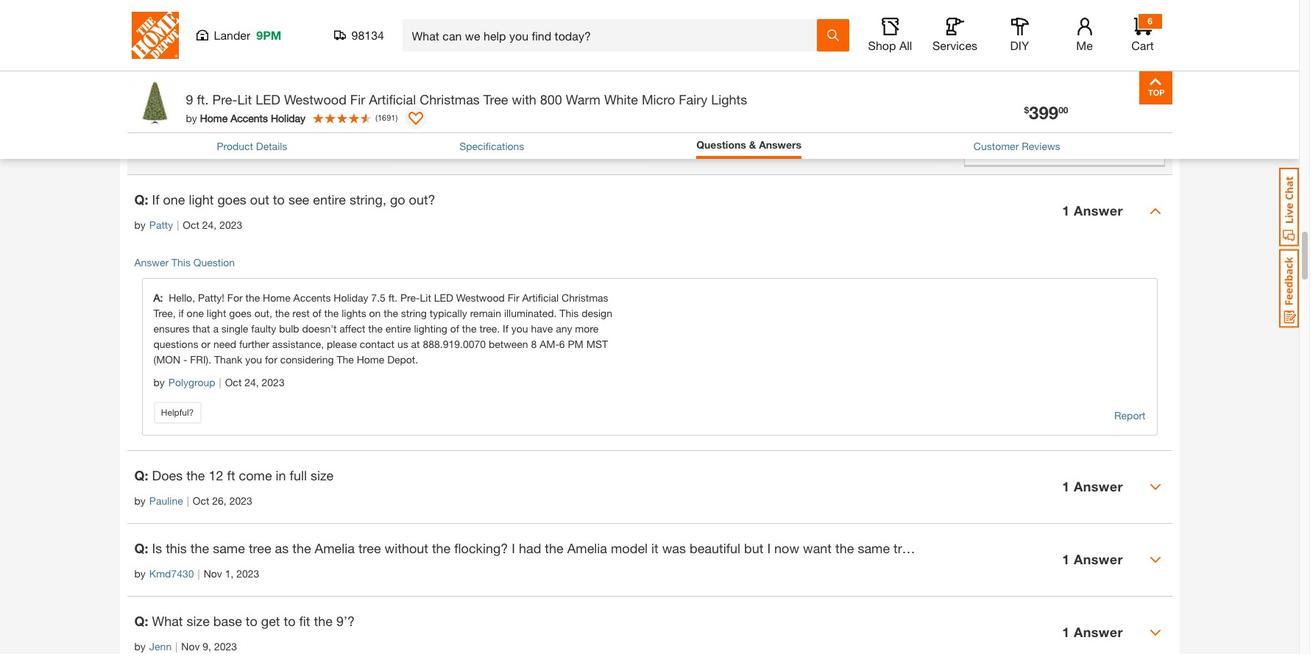 Task type: vqa. For each thing, say whether or not it's contained in the screenshot.
Answer
yes



Task type: locate. For each thing, give the bounding box(es) containing it.
questions element
[[127, 174, 1173, 655]]

0 horizontal spatial westwood
[[284, 91, 347, 108]]

beautiful
[[690, 540, 741, 556]]

1 horizontal spatial home
[[263, 291, 291, 304]]

lights
[[711, 91, 748, 108]]

24, down further
[[245, 376, 259, 389]]

What can we help you find today? search field
[[412, 20, 816, 51]]

holiday up the lights
[[334, 291, 369, 304]]

accents up 'product details' on the top left of page
[[231, 112, 268, 124]]

caret image
[[1150, 481, 1162, 493], [1150, 554, 1162, 566]]

but
[[744, 540, 764, 556]]

1 vertical spatial goes
[[229, 307, 252, 319]]

1 horizontal spatial westwood
[[456, 291, 505, 304]]

goes down for
[[229, 307, 252, 319]]

0 vertical spatial answers
[[208, 9, 262, 25]]

micro
[[642, 91, 675, 108]]

nov
[[204, 568, 222, 580], [181, 640, 200, 653]]

between
[[489, 338, 528, 350]]

led
[[256, 91, 280, 108], [434, 291, 453, 304]]

amelia
[[315, 540, 355, 556], [567, 540, 607, 556]]

| right patty "button"
[[177, 219, 179, 231]]

the up doesn't
[[324, 307, 339, 319]]

0 vertical spatial caret image
[[1150, 481, 1162, 493]]

2 tree from the left
[[359, 540, 381, 556]]

0 horizontal spatial led
[[256, 91, 280, 108]]

if up between
[[503, 322, 509, 335]]

pauline
[[149, 495, 183, 507]]

entire
[[313, 191, 346, 207], [386, 322, 411, 335]]

& for questions & answers
[[749, 138, 756, 151]]

1 answer
[[1063, 203, 1124, 219], [1063, 479, 1124, 495], [1063, 552, 1124, 568], [1063, 625, 1124, 641]]

the right fit
[[314, 613, 333, 629]]

3 q: from the top
[[134, 540, 148, 556]]

oct down the thank
[[225, 376, 242, 389]]

1 vertical spatial accents
[[293, 291, 331, 304]]

0 vertical spatial nov
[[204, 568, 222, 580]]

led up typically
[[434, 291, 453, 304]]

entire up us
[[386, 322, 411, 335]]

q: for q: what size base to get to fit the 9'?
[[134, 613, 148, 629]]

2023 right 9,
[[214, 640, 237, 653]]

1 vertical spatial caret image
[[1150, 554, 1162, 566]]

24, for if one light goes out to see entire string, go out?
[[202, 219, 217, 231]]

polygroup
[[168, 376, 215, 389]]

christmas up the design
[[562, 291, 609, 304]]

same up 1,
[[213, 540, 245, 556]]

( 1691 )
[[376, 112, 398, 122]]

oct for 12
[[193, 495, 209, 507]]

ft. right 9
[[197, 91, 209, 108]]

typically
[[430, 307, 467, 319]]

artificial up illuminated.
[[522, 291, 559, 304]]

1 same from the left
[[213, 540, 245, 556]]

2023 right 26,
[[229, 495, 252, 507]]

artificial up )
[[369, 91, 416, 108]]

1 vertical spatial one
[[187, 307, 204, 319]]

0 horizontal spatial fir
[[350, 91, 365, 108]]

2023 for get
[[214, 640, 237, 653]]

1 for is this the same tree as the amelia tree without the flocking? i had the amelia model it was beautiful but i now want the same tree without frosting/flock
[[1063, 552, 1070, 568]]

by down (mon
[[154, 376, 165, 389]]

answers inside questions & answers 27 questions
[[208, 9, 262, 25]]

ft.
[[197, 91, 209, 108], [389, 291, 398, 304]]

6 left pm
[[559, 338, 565, 350]]

1 vertical spatial 27
[[134, 79, 164, 111]]

questions
[[154, 338, 198, 350]]

q: left what
[[134, 613, 148, 629]]

1 horizontal spatial led
[[434, 291, 453, 304]]

caret image for does the 12 ft come in full size
[[1150, 481, 1162, 493]]

27 left 9
[[134, 79, 164, 111]]

reviews
[[1022, 140, 1061, 152]]

1 answer for q: does the 12 ft come in full size
[[1063, 479, 1124, 495]]

does
[[152, 467, 183, 484]]

| for is this the same tree as the amelia tree without the flocking? i had the amelia model it was beautiful but i now want the same tree without frosting/flock
[[198, 568, 200, 580]]

1 vertical spatial lit
[[420, 291, 431, 304]]

fir inside hello, patty! for the home accents holiday 7.5 ft. pre-lit led westwood fir artificial christmas tree, if one light goes out, the rest of the lights on the string typically remain illuminated. this design ensures that a single faulty bulb doesn't affect the entire lighting of the tree. if you have any more questions or need further assistance, please contact us at 888.919.0070 between 8 am-6 pm mst (mon - fri). thank you for considering the home depot.
[[508, 291, 520, 304]]

1 horizontal spatial tree
[[359, 540, 381, 556]]

0 horizontal spatial without
[[385, 540, 429, 556]]

1 vertical spatial 6
[[559, 338, 565, 350]]

goes inside hello, patty! for the home accents holiday 7.5 ft. pre-lit led westwood fir artificial christmas tree, if one light goes out, the rest of the lights on the string typically remain illuminated. this design ensures that a single faulty bulb doesn't affect the entire lighting of the tree. if you have any more questions or need further assistance, please contact us at 888.919.0070 between 8 am-6 pm mst (mon - fri). thank you for considering the home depot.
[[229, 307, 252, 319]]

1 1 answer from the top
[[1063, 203, 1124, 219]]

for
[[227, 291, 243, 304]]

jenn
[[149, 640, 172, 653]]

2 caret image from the top
[[1150, 627, 1162, 639]]

1 horizontal spatial 24,
[[245, 376, 259, 389]]

0 horizontal spatial i
[[512, 540, 515, 556]]

lit up by home accents holiday at the top left of page
[[237, 91, 252, 108]]

lit inside hello, patty! for the home accents holiday 7.5 ft. pre-lit led westwood fir artificial christmas tree, if one light goes out, the rest of the lights on the string typically remain illuminated. this design ensures that a single faulty bulb doesn't affect the entire lighting of the tree. if you have any more questions or need further assistance, please contact us at 888.919.0070 between 8 am-6 pm mst (mon - fri). thank you for considering the home depot.
[[420, 291, 431, 304]]

1691
[[378, 112, 396, 122]]

questions inside 27 questions
[[171, 92, 231, 108]]

1 answer for q: what size base to get to fit the 9'?
[[1063, 625, 1124, 641]]

accents inside hello, patty! for the home accents holiday 7.5 ft. pre-lit led westwood fir artificial christmas tree, if one light goes out, the rest of the lights on the string typically remain illuminated. this design ensures that a single faulty bulb doesn't affect the entire lighting of the tree. if you have any more questions or need further assistance, please contact us at 888.919.0070 between 8 am-6 pm mst (mon - fri). thank you for considering the home depot.
[[293, 291, 331, 304]]

1 vertical spatial &
[[749, 138, 756, 151]]

2 caret image from the top
[[1150, 554, 1162, 566]]

go
[[390, 191, 405, 207]]

services
[[933, 38, 978, 52]]

to
[[273, 191, 285, 207], [246, 613, 258, 629], [284, 613, 296, 629]]

0 vertical spatial lit
[[237, 91, 252, 108]]

string
[[401, 307, 427, 319]]

0 vertical spatial 27
[[127, 33, 138, 45]]

at
[[411, 338, 420, 350]]

q:
[[134, 191, 148, 207], [134, 467, 148, 484], [134, 540, 148, 556], [134, 613, 148, 629]]

ft. right 7.5
[[389, 291, 398, 304]]

holiday up details
[[271, 112, 306, 124]]

the right as
[[292, 540, 311, 556]]

0 horizontal spatial if
[[152, 191, 159, 207]]

2 1 from the top
[[1063, 479, 1070, 495]]

4 1 from the top
[[1063, 625, 1070, 641]]

0 horizontal spatial one
[[163, 191, 185, 207]]

0 vertical spatial if
[[152, 191, 159, 207]]

by left patty on the top left of page
[[134, 219, 146, 231]]

the right the this
[[191, 540, 209, 556]]

specifications
[[460, 140, 525, 152]]

the left 'flocking?'
[[432, 540, 451, 556]]

lit up string
[[420, 291, 431, 304]]

now
[[775, 540, 800, 556]]

caret image
[[1150, 205, 1162, 217], [1150, 627, 1162, 639]]

2 horizontal spatial home
[[357, 353, 385, 366]]

| for what size base to get to fit the 9'?
[[175, 640, 178, 653]]

amelia left "model"
[[567, 540, 607, 556]]

if up patty on the top left of page
[[152, 191, 159, 207]]

if
[[179, 307, 184, 319]]

0 vertical spatial caret image
[[1150, 205, 1162, 217]]

this inside hello, patty! for the home accents holiday 7.5 ft. pre-lit led westwood fir artificial christmas tree, if one light goes out, the rest of the lights on the string typically remain illuminated. this design ensures that a single faulty bulb doesn't affect the entire lighting of the tree. if you have any more questions or need further assistance, please contact us at 888.919.0070 between 8 am-6 pm mst (mon - fri). thank you for considering the home depot.
[[560, 307, 579, 319]]

answer for what size base to get to fit the 9'?
[[1074, 625, 1124, 641]]

if inside hello, patty! for the home accents holiday 7.5 ft. pre-lit led westwood fir artificial christmas tree, if one light goes out, the rest of the lights on the string typically remain illuminated. this design ensures that a single faulty bulb doesn't affect the entire lighting of the tree. if you have any more questions or need further assistance, please contact us at 888.919.0070 between 8 am-6 pm mst (mon - fri). thank you for considering the home depot.
[[503, 322, 509, 335]]

|
[[177, 219, 179, 231], [219, 376, 221, 389], [187, 495, 189, 507], [198, 568, 200, 580], [175, 640, 178, 653]]

you down further
[[245, 353, 262, 366]]

jenn button
[[149, 639, 172, 654]]

westwood up details
[[284, 91, 347, 108]]

9
[[186, 91, 193, 108]]

size
[[311, 467, 334, 484], [187, 613, 210, 629]]

1 horizontal spatial artificial
[[522, 291, 559, 304]]

2 1 answer from the top
[[1063, 479, 1124, 495]]

or
[[201, 338, 211, 350]]

(mon
[[154, 353, 180, 366]]

888.919.0070
[[423, 338, 486, 350]]

1 horizontal spatial accents
[[293, 291, 331, 304]]

ft. inside hello, patty! for the home accents holiday 7.5 ft. pre-lit led westwood fir artificial christmas tree, if one light goes out, the rest of the lights on the string typically remain illuminated. this design ensures that a single faulty bulb doesn't affect the entire lighting of the tree. if you have any more questions or need further assistance, please contact us at 888.919.0070 between 8 am-6 pm mst (mon - fri). thank you for considering the home depot.
[[389, 291, 398, 304]]

have
[[531, 322, 553, 335]]

cart 6
[[1132, 15, 1154, 52]]

answer
[[1074, 203, 1124, 219], [134, 256, 169, 269], [1074, 479, 1124, 495], [1074, 552, 1124, 568], [1074, 625, 1124, 641]]

of up the 888.919.0070
[[450, 322, 459, 335]]

helpful? button
[[154, 402, 201, 424]]

0 horizontal spatial tree
[[249, 540, 271, 556]]

1 horizontal spatial fir
[[508, 291, 520, 304]]

home up out,
[[263, 291, 291, 304]]

1 vertical spatial pre-
[[401, 291, 420, 304]]

assistance,
[[272, 338, 324, 350]]

1 horizontal spatial 6
[[1148, 15, 1153, 27]]

same right want
[[858, 540, 890, 556]]

| down the thank
[[219, 376, 221, 389]]

0 horizontal spatial amelia
[[315, 540, 355, 556]]

accents
[[231, 112, 268, 124], [293, 291, 331, 304]]

2 horizontal spatial tree
[[894, 540, 917, 556]]

this
[[172, 256, 191, 269], [560, 307, 579, 319]]

(
[[376, 112, 378, 122]]

27 for 27 questions
[[134, 79, 164, 111]]

of up doesn't
[[313, 307, 322, 319]]

1 horizontal spatial ft.
[[389, 291, 398, 304]]

further
[[239, 338, 269, 350]]

0 vertical spatial 6
[[1148, 15, 1153, 27]]

one up patty on the top left of page
[[163, 191, 185, 207]]

1 q: from the top
[[134, 191, 148, 207]]

1 vertical spatial if
[[503, 322, 509, 335]]

customer reviews
[[974, 140, 1061, 152]]

christmas
[[420, 91, 480, 108], [562, 291, 609, 304]]

0 vertical spatial goes
[[218, 191, 247, 207]]

| for does the 12 ft come in full size
[[187, 495, 189, 507]]

pauline button
[[149, 493, 183, 509]]

2 same from the left
[[858, 540, 890, 556]]

holiday inside hello, patty! for the home accents holiday 7.5 ft. pre-lit led westwood fir artificial christmas tree, if one light goes out, the rest of the lights on the string typically remain illuminated. this design ensures that a single faulty bulb doesn't affect the entire lighting of the tree. if you have any more questions or need further assistance, please contact us at 888.919.0070 between 8 am-6 pm mst (mon - fri). thank you for considering the home depot.
[[334, 291, 369, 304]]

2023 for come
[[229, 495, 252, 507]]

1 horizontal spatial same
[[858, 540, 890, 556]]

1 vertical spatial entire
[[386, 322, 411, 335]]

1 horizontal spatial &
[[749, 138, 756, 151]]

0 horizontal spatial &
[[195, 9, 204, 25]]

1 vertical spatial caret image
[[1150, 627, 1162, 639]]

2 amelia from the left
[[567, 540, 607, 556]]

2 vertical spatial oct
[[193, 495, 209, 507]]

1 vertical spatial answers
[[759, 138, 802, 151]]

1 tree from the left
[[249, 540, 271, 556]]

polygroup button
[[168, 375, 215, 391]]

2 vertical spatial 27
[[213, 146, 225, 159]]

0 vertical spatial one
[[163, 191, 185, 207]]

caret image for is this the same tree as the amelia tree without the flocking? i had the amelia model it was beautiful but i now want the same tree without frosting/flock
[[1150, 554, 1162, 566]]

27 for 27
[[213, 146, 225, 159]]

0 vertical spatial of
[[313, 307, 322, 319]]

led up by home accents holiday at the top left of page
[[256, 91, 280, 108]]

6 inside hello, patty! for the home accents holiday 7.5 ft. pre-lit led westwood fir artificial christmas tree, if one light goes out, the rest of the lights on the string typically remain illuminated. this design ensures that a single faulty bulb doesn't affect the entire lighting of the tree. if you have any more questions or need further assistance, please contact us at 888.919.0070 between 8 am-6 pm mst (mon - fri). thank you for considering the home depot.
[[559, 338, 565, 350]]

oct
[[183, 219, 199, 231], [225, 376, 242, 389], [193, 495, 209, 507]]

0 vertical spatial light
[[189, 191, 214, 207]]

1 horizontal spatial entire
[[386, 322, 411, 335]]

1 caret image from the top
[[1150, 481, 1162, 493]]

$ 399 00
[[1025, 102, 1069, 123]]

1 for if one light goes out to see entire string, go out?
[[1063, 203, 1070, 219]]

oct left 26,
[[193, 495, 209, 507]]

q: up by patty | oct 24, 2023
[[134, 191, 148, 207]]

4 q: from the top
[[134, 613, 148, 629]]

0 horizontal spatial size
[[187, 613, 210, 629]]

one right if
[[187, 307, 204, 319]]

home up product
[[200, 112, 228, 124]]

1 horizontal spatial holiday
[[334, 291, 369, 304]]

artificial
[[369, 91, 416, 108], [522, 291, 559, 304]]

by for if one light goes out to see entire string, go out?
[[134, 219, 146, 231]]

4 1 answer from the top
[[1063, 625, 1124, 641]]

1 vertical spatial home
[[263, 291, 291, 304]]

caret image for what size base to get to fit the 9'?
[[1150, 627, 1162, 639]]

| right pauline button
[[187, 495, 189, 507]]

light up by patty | oct 24, 2023
[[189, 191, 214, 207]]

0 vertical spatial 24,
[[202, 219, 217, 231]]

1 vertical spatial fir
[[508, 291, 520, 304]]

the left the 12
[[186, 467, 205, 484]]

accents up rest
[[293, 291, 331, 304]]

by left pauline
[[134, 495, 146, 507]]

1 1 from the top
[[1063, 203, 1070, 219]]

entire right see
[[313, 191, 346, 207]]

0 horizontal spatial ft.
[[197, 91, 209, 108]]

to right out
[[273, 191, 285, 207]]

come
[[239, 467, 272, 484]]

q: left does
[[134, 467, 148, 484]]

oct right patty on the top left of page
[[183, 219, 199, 231]]

1 vertical spatial size
[[187, 613, 210, 629]]

1 vertical spatial nov
[[181, 640, 200, 653]]

q: left is
[[134, 540, 148, 556]]

amelia right as
[[315, 540, 355, 556]]

the left tree.
[[462, 322, 477, 335]]

1 vertical spatial this
[[560, 307, 579, 319]]

you down illuminated.
[[512, 322, 528, 335]]

pre- up by home accents holiday at the top left of page
[[212, 91, 237, 108]]

1 vertical spatial you
[[245, 353, 262, 366]]

0 horizontal spatial 6
[[559, 338, 565, 350]]

to for out
[[273, 191, 285, 207]]

diy button
[[997, 18, 1044, 53]]

27 down by home accents holiday at the top left of page
[[213, 146, 225, 159]]

tree,
[[154, 307, 176, 319]]

0 vertical spatial holiday
[[271, 112, 306, 124]]

out
[[250, 191, 269, 207]]

$
[[1025, 105, 1029, 116]]

2023
[[220, 219, 242, 231], [262, 376, 285, 389], [229, 495, 252, 507], [237, 568, 259, 580], [214, 640, 237, 653]]

12
[[209, 467, 224, 484]]

0 vertical spatial artificial
[[369, 91, 416, 108]]

size right full
[[311, 467, 334, 484]]

1 horizontal spatial this
[[560, 307, 579, 319]]

customer
[[974, 140, 1019, 152]]

27 up product image
[[127, 33, 138, 45]]

all
[[900, 38, 913, 52]]

0 horizontal spatial entire
[[313, 191, 346, 207]]

1 vertical spatial westwood
[[456, 291, 505, 304]]

1 answer for q: is this the same tree as the amelia tree without the flocking? i had the amelia model it was beautiful but i now want the same tree without frosting/flock
[[1063, 552, 1124, 568]]

i left the had
[[512, 540, 515, 556]]

the
[[337, 353, 354, 366]]

0 vertical spatial &
[[195, 9, 204, 25]]

am-
[[540, 338, 560, 350]]

size up 9,
[[187, 613, 210, 629]]

2023 right 1,
[[237, 568, 259, 580]]

1 caret image from the top
[[1150, 205, 1162, 217]]

questions & answers 27 questions
[[127, 9, 262, 45]]

24, for hello, patty! for the home accents holiday 7.5 ft. pre-lit led westwood fir artificial christmas tree, if one light goes out, the rest of the lights on the string typically remain illuminated. this design ensures that a single faulty bulb doesn't affect the entire lighting of the tree. if you have any more questions or need further assistance, please contact us at 888.919.0070 between 8 am-6 pm mst (mon - fri). thank you for considering the home depot.
[[245, 376, 259, 389]]

& inside questions & answers 27 questions
[[195, 9, 204, 25]]

q: what size base to get to fit the 9'?
[[134, 613, 355, 629]]

pre- up string
[[401, 291, 420, 304]]

nov left 9,
[[181, 640, 200, 653]]

1 amelia from the left
[[315, 540, 355, 556]]

nov for base
[[181, 640, 200, 653]]

answers for questions & answers
[[759, 138, 802, 151]]

2023 up question
[[220, 219, 242, 231]]

this left question
[[172, 256, 191, 269]]

by left kmd7430
[[134, 568, 146, 580]]

this up any
[[560, 307, 579, 319]]

to left fit
[[284, 613, 296, 629]]

2 q: from the top
[[134, 467, 148, 484]]

1 vertical spatial 24,
[[245, 376, 259, 389]]

1 horizontal spatial if
[[503, 322, 509, 335]]

| for hello, patty! for the home accents holiday 7.5 ft. pre-lit led westwood fir artificial christmas tree, if one light goes out, the rest of the lights on the string typically remain illuminated. this design ensures that a single faulty bulb doesn't affect the entire lighting of the tree. if you have any more questions or need further assistance, please contact us at 888.919.0070 between 8 am-6 pm mst (mon - fri). thank you for considering the home depot.
[[219, 376, 221, 389]]

1 horizontal spatial pre-
[[401, 291, 420, 304]]

christmas up display image
[[420, 91, 480, 108]]

i right but on the bottom right of the page
[[768, 540, 771, 556]]

by left jenn
[[134, 640, 146, 653]]

| right kmd7430 button
[[198, 568, 200, 580]]

you
[[512, 322, 528, 335], [245, 353, 262, 366]]

1 vertical spatial light
[[207, 307, 226, 319]]

0 vertical spatial this
[[172, 256, 191, 269]]

nov left 1,
[[204, 568, 222, 580]]

same
[[213, 540, 245, 556], [858, 540, 890, 556]]

westwood up the remain
[[456, 291, 505, 304]]

please
[[327, 338, 357, 350]]

0 vertical spatial pre-
[[212, 91, 237, 108]]

24, up question
[[202, 219, 217, 231]]

27 questions
[[134, 79, 231, 111]]

by for hello, patty! for the home accents holiday 7.5 ft. pre-lit led westwood fir artificial christmas tree, if one light goes out, the rest of the lights on the string typically remain illuminated. this design ensures that a single faulty bulb doesn't affect the entire lighting of the tree. if you have any more questions or need further assistance, please contact us at 888.919.0070 between 8 am-6 pm mst (mon - fri). thank you for considering the home depot.
[[154, 376, 165, 389]]

3 1 answer from the top
[[1063, 552, 1124, 568]]

light up a
[[207, 307, 226, 319]]

0 vertical spatial ft.
[[197, 91, 209, 108]]

goes
[[218, 191, 247, 207], [229, 307, 252, 319]]

artificial inside hello, patty! for the home accents holiday 7.5 ft. pre-lit led westwood fir artificial christmas tree, if one light goes out, the rest of the lights on the string typically remain illuminated. this design ensures that a single faulty bulb doesn't affect the entire lighting of the tree. if you have any more questions or need further assistance, please contact us at 888.919.0070 between 8 am-6 pm mst (mon - fri). thank you for considering the home depot.
[[522, 291, 559, 304]]

0 vertical spatial accents
[[231, 112, 268, 124]]

patty
[[149, 219, 173, 231]]

6 up cart
[[1148, 15, 1153, 27]]

3 1 from the top
[[1063, 552, 1070, 568]]

| for if one light goes out to see entire string, go out?
[[177, 219, 179, 231]]

0 vertical spatial you
[[512, 322, 528, 335]]

27 inside questions & answers 27 questions
[[127, 33, 138, 45]]

answer for is this the same tree as the amelia tree without the flocking? i had the amelia model it was beautiful but i now want the same tree without frosting/flock
[[1074, 552, 1124, 568]]

1 vertical spatial led
[[434, 291, 453, 304]]

illuminated.
[[504, 307, 557, 319]]

goes left out
[[218, 191, 247, 207]]

1 vertical spatial christmas
[[562, 291, 609, 304]]

98134
[[352, 28, 384, 42]]

any
[[556, 322, 572, 335]]

1 vertical spatial ft.
[[389, 291, 398, 304]]

| right jenn 'button'
[[175, 640, 178, 653]]

by patty | oct 24, 2023
[[134, 219, 242, 231]]

0 horizontal spatial home
[[200, 112, 228, 124]]

9,
[[203, 640, 211, 653]]

0 horizontal spatial christmas
[[420, 91, 480, 108]]

diy
[[1011, 38, 1030, 52]]

the down on
[[368, 322, 383, 335]]

display image
[[409, 112, 424, 127]]

0 horizontal spatial answers
[[208, 9, 262, 25]]

1 horizontal spatial answers
[[759, 138, 802, 151]]

pre-
[[212, 91, 237, 108], [401, 291, 420, 304]]

home down contact
[[357, 353, 385, 366]]

1 horizontal spatial i
[[768, 540, 771, 556]]



Task type: describe. For each thing, give the bounding box(es) containing it.
single
[[222, 322, 248, 335]]

)
[[396, 112, 398, 122]]

0 vertical spatial home
[[200, 112, 228, 124]]

thank
[[214, 353, 243, 366]]

2 vertical spatial home
[[357, 353, 385, 366]]

frosting/flock
[[968, 540, 1045, 556]]

lighting
[[414, 322, 448, 335]]

nov for the
[[204, 568, 222, 580]]

8
[[531, 338, 537, 350]]

1 for what size base to get to fit the 9'?
[[1063, 625, 1070, 641]]

9 ft. pre-lit led westwood fir artificial christmas tree with 800 warm white micro fairy lights
[[186, 91, 748, 108]]

caret image for if one light goes out to see entire string, go out?
[[1150, 205, 1162, 217]]

product image image
[[131, 79, 179, 127]]

see
[[289, 191, 309, 207]]

0 horizontal spatial artificial
[[369, 91, 416, 108]]

questions & answers
[[697, 138, 802, 151]]

with
[[512, 91, 537, 108]]

depot.
[[387, 353, 418, 366]]

Search Questions & Answers text field
[[351, 82, 845, 112]]

shop all
[[869, 38, 913, 52]]

0 horizontal spatial accents
[[231, 112, 268, 124]]

model
[[611, 540, 648, 556]]

0 vertical spatial entire
[[313, 191, 346, 207]]

7.5
[[371, 291, 386, 304]]

patty!
[[198, 291, 225, 304]]

0 vertical spatial fir
[[350, 91, 365, 108]]

answers for questions & answers 27 questions
[[208, 9, 262, 25]]

want
[[803, 540, 832, 556]]

on
[[369, 307, 381, 319]]

1 i from the left
[[512, 540, 515, 556]]

product details
[[217, 140, 287, 152]]

westwood inside hello, patty! for the home accents holiday 7.5 ft. pre-lit led westwood fir artificial christmas tree, if one light goes out, the rest of the lights on the string typically remain illuminated. this design ensures that a single faulty bulb doesn't affect the entire lighting of the tree. if you have any more questions or need further assistance, please contact us at 888.919.0070 between 8 am-6 pm mst (mon - fri). thank you for considering the home depot.
[[456, 291, 505, 304]]

answer for if one light goes out to see entire string, go out?
[[1074, 203, 1124, 219]]

base
[[213, 613, 242, 629]]

98134 button
[[334, 28, 385, 43]]

mst
[[587, 338, 608, 350]]

considering
[[280, 353, 334, 366]]

0 horizontal spatial you
[[245, 353, 262, 366]]

kmd7430
[[149, 568, 194, 580]]

was
[[662, 540, 686, 556]]

q: for q: is this the same tree as the amelia tree without the flocking? i had the amelia model it was beautiful but i now want the same tree without frosting/flock
[[134, 540, 148, 556]]

to left get
[[246, 613, 258, 629]]

us
[[398, 338, 408, 350]]

a:
[[154, 291, 169, 304]]

by jenn | nov 9, 2023
[[134, 640, 237, 653]]

faulty
[[251, 322, 276, 335]]

0 vertical spatial christmas
[[420, 91, 480, 108]]

had
[[519, 540, 541, 556]]

pm
[[568, 338, 584, 350]]

rest
[[293, 307, 310, 319]]

0 vertical spatial westwood
[[284, 91, 347, 108]]

tree.
[[480, 322, 500, 335]]

string,
[[350, 191, 387, 207]]

that
[[192, 322, 210, 335]]

is
[[152, 540, 162, 556]]

need
[[213, 338, 236, 350]]

1 answer for q: if one light goes out to see entire string, go out?
[[1063, 203, 1124, 219]]

led inside hello, patty! for the home accents holiday 7.5 ft. pre-lit led westwood fir artificial christmas tree, if one light goes out, the rest of the lights on the string typically remain illuminated. this design ensures that a single faulty bulb doesn't affect the entire lighting of the tree. if you have any more questions or need further assistance, please contact us at 888.919.0070 between 8 am-6 pm mst (mon - fri). thank you for considering the home depot.
[[434, 291, 453, 304]]

2 without from the left
[[920, 540, 964, 556]]

0 horizontal spatial holiday
[[271, 112, 306, 124]]

one inside hello, patty! for the home accents holiday 7.5 ft. pre-lit led westwood fir artificial christmas tree, if one light goes out, the rest of the lights on the string typically remain illuminated. this design ensures that a single faulty bulb doesn't affect the entire lighting of the tree. if you have any more questions or need further assistance, please contact us at 888.919.0070 between 8 am-6 pm mst (mon - fri). thank you for considering the home depot.
[[187, 307, 204, 319]]

kmd7430 button
[[149, 566, 194, 582]]

by pauline | oct 26, 2023
[[134, 495, 252, 507]]

answer this question
[[134, 256, 235, 269]]

hello, patty! for the home accents holiday 7.5 ft. pre-lit led westwood fir artificial christmas tree, if one light goes out, the rest of the lights on the string typically remain illuminated. this design ensures that a single faulty bulb doesn't affect the entire lighting of the tree. if you have any more questions or need further assistance, please contact us at 888.919.0070 between 8 am-6 pm mst (mon - fri). thank you for considering the home depot.
[[154, 291, 613, 366]]

by for what size base to get to fit the 9'?
[[134, 640, 146, 653]]

remain
[[470, 307, 501, 319]]

what
[[152, 613, 183, 629]]

fri).
[[190, 353, 211, 366]]

white
[[604, 91, 638, 108]]

helpful?
[[161, 407, 194, 418]]

-
[[183, 353, 187, 366]]

top button
[[1139, 71, 1173, 105]]

the home depot logo image
[[131, 12, 179, 59]]

in
[[276, 467, 286, 484]]

0 horizontal spatial of
[[313, 307, 322, 319]]

& for questions & answers 27 questions
[[195, 9, 204, 25]]

00
[[1059, 105, 1069, 116]]

full
[[290, 467, 307, 484]]

doesn't
[[302, 322, 337, 335]]

1 without from the left
[[385, 540, 429, 556]]

hello,
[[169, 291, 195, 304]]

light inside hello, patty! for the home accents holiday 7.5 ft. pre-lit led westwood fir artificial christmas tree, if one light goes out, the rest of the lights on the string typically remain illuminated. this design ensures that a single faulty bulb doesn't affect the entire lighting of the tree. if you have any more questions or need further assistance, please contact us at 888.919.0070 between 8 am-6 pm mst (mon - fri). thank you for considering the home depot.
[[207, 307, 226, 319]]

1 vertical spatial oct
[[225, 376, 242, 389]]

1 vertical spatial of
[[450, 322, 459, 335]]

lander
[[214, 28, 251, 42]]

the right want
[[836, 540, 854, 556]]

me
[[1077, 38, 1093, 52]]

0 horizontal spatial pre-
[[212, 91, 237, 108]]

contact
[[360, 338, 395, 350]]

design
[[582, 307, 613, 319]]

1 horizontal spatial you
[[512, 322, 528, 335]]

pre- inside hello, patty! for the home accents holiday 7.5 ft. pre-lit led westwood fir artificial christmas tree, if one light goes out, the rest of the lights on the string typically remain illuminated. this design ensures that a single faulty bulb doesn't affect the entire lighting of the tree. if you have any more questions or need further assistance, please contact us at 888.919.0070 between 8 am-6 pm mst (mon - fri). thank you for considering the home depot.
[[401, 291, 420, 304]]

answer for does the 12 ft come in full size
[[1074, 479, 1124, 495]]

9'?
[[336, 613, 355, 629]]

q: for q: if one light goes out to see entire string, go out?
[[134, 191, 148, 207]]

by down 9
[[186, 112, 197, 124]]

the up bulb
[[275, 307, 290, 319]]

live chat image
[[1280, 168, 1300, 247]]

more
[[575, 322, 599, 335]]

by for does the 12 ft come in full size
[[134, 495, 146, 507]]

christmas inside hello, patty! for the home accents holiday 7.5 ft. pre-lit led westwood fir artificial christmas tree, if one light goes out, the rest of the lights on the string typically remain illuminated. this design ensures that a single faulty bulb doesn't affect the entire lighting of the tree. if you have any more questions or need further assistance, please contact us at 888.919.0070 between 8 am-6 pm mst (mon - fri). thank you for considering the home depot.
[[562, 291, 609, 304]]

0 vertical spatial led
[[256, 91, 280, 108]]

q: does the 12 ft come in full size
[[134, 467, 334, 484]]

2023 for tree
[[237, 568, 259, 580]]

question
[[194, 256, 235, 269]]

services button
[[932, 18, 979, 53]]

tree
[[484, 91, 508, 108]]

the right on
[[384, 307, 398, 319]]

q: is this the same tree as the amelia tree without the flocking? i had the amelia model it was beautiful but i now want the same tree without frosting/flock
[[134, 540, 1045, 556]]

bulb
[[279, 322, 299, 335]]

1 for does the 12 ft come in full size
[[1063, 479, 1070, 495]]

fit
[[299, 613, 310, 629]]

3 tree from the left
[[894, 540, 917, 556]]

to for get
[[284, 613, 296, 629]]

entire inside hello, patty! for the home accents holiday 7.5 ft. pre-lit led westwood fir artificial christmas tree, if one light goes out, the rest of the lights on the string typically remain illuminated. this design ensures that a single faulty bulb doesn't affect the entire lighting of the tree. if you have any more questions or need further assistance, please contact us at 888.919.0070 between 8 am-6 pm mst (mon - fri). thank you for considering the home depot.
[[386, 322, 411, 335]]

out,
[[255, 307, 272, 319]]

9pm
[[256, 28, 282, 42]]

feedback link image
[[1280, 249, 1300, 328]]

by for is this the same tree as the amelia tree without the flocking? i had the amelia model it was beautiful but i now want the same tree without frosting/flock
[[134, 568, 146, 580]]

shop
[[869, 38, 896, 52]]

2023 for out
[[220, 219, 242, 231]]

800
[[540, 91, 562, 108]]

0 vertical spatial size
[[311, 467, 334, 484]]

answer this question link
[[134, 256, 235, 269]]

flocking?
[[455, 540, 508, 556]]

2 i from the left
[[768, 540, 771, 556]]

6 inside cart 6
[[1148, 15, 1153, 27]]

q: for q: does the 12 ft come in full size
[[134, 467, 148, 484]]

the right the had
[[545, 540, 564, 556]]

2023 down for
[[262, 376, 285, 389]]

oct for light
[[183, 219, 199, 231]]

0 horizontal spatial lit
[[237, 91, 252, 108]]

for
[[265, 353, 277, 366]]

the right for
[[246, 291, 260, 304]]



